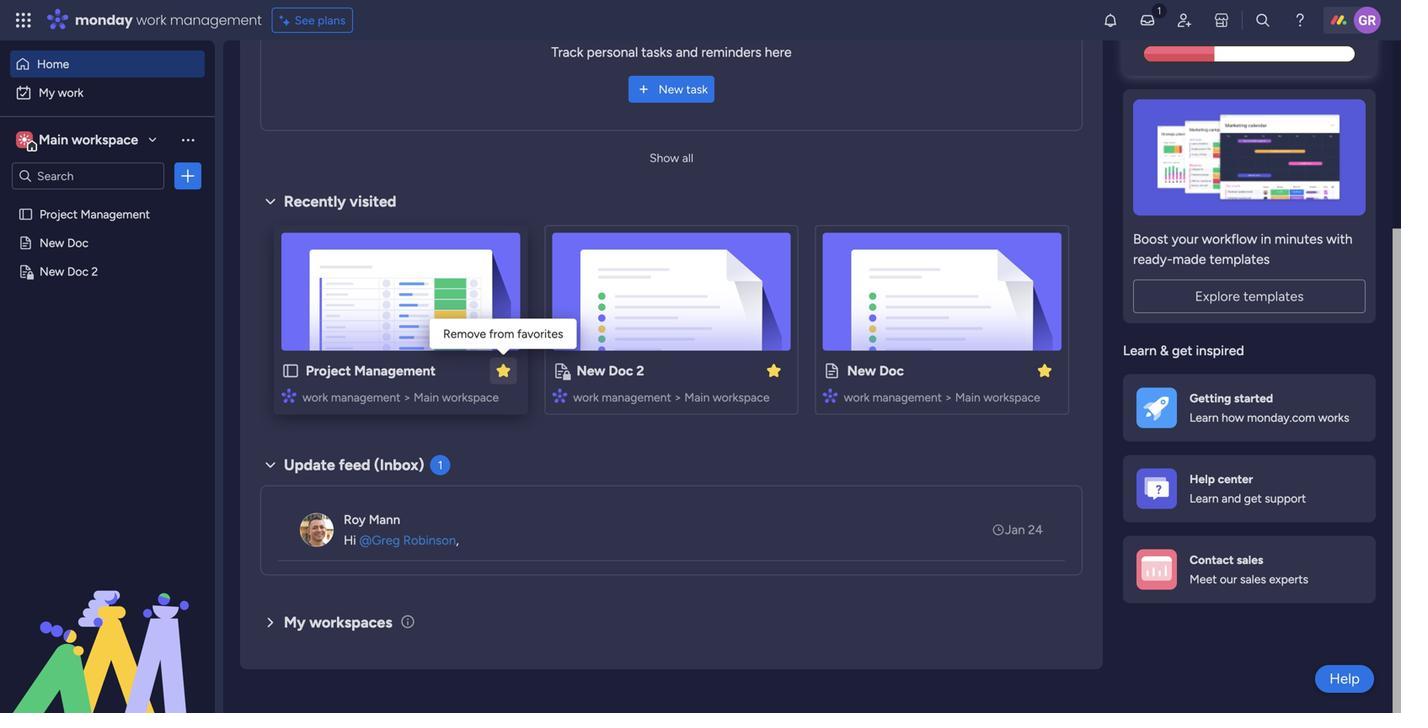Task type: vqa. For each thing, say whether or not it's contained in the screenshot.
"search field"
no



Task type: describe. For each thing, give the bounding box(es) containing it.
learn & get inspired
[[1124, 343, 1245, 359]]

0 vertical spatial learn
[[1124, 343, 1157, 359]]

favorites
[[517, 327, 564, 341]]

from
[[489, 327, 515, 341]]

monday.com
[[1248, 411, 1316, 425]]

public board image for project management
[[18, 207, 34, 223]]

track
[[552, 44, 584, 60]]

new doc for public board icon for new
[[848, 363, 904, 379]]

invite members image
[[1177, 12, 1194, 29]]

work management > main workspace for new doc 2
[[573, 391, 770, 405]]

0 vertical spatial sales
[[1237, 553, 1264, 568]]

learn for getting
[[1190, 411, 1219, 425]]

private board image
[[18, 264, 34, 280]]

works
[[1319, 411, 1350, 425]]

show all
[[650, 151, 694, 165]]

roy mann
[[344, 513, 400, 528]]

support
[[1265, 492, 1307, 506]]

workspaces
[[309, 614, 393, 632]]

reminders
[[702, 44, 762, 60]]

work management > main workspace for new doc
[[844, 391, 1041, 405]]

home option
[[10, 51, 205, 78]]

my work option
[[10, 79, 205, 106]]

0 vertical spatial get
[[1173, 343, 1193, 359]]

work management > main workspace for project management
[[303, 391, 499, 405]]

workspace selection element
[[16, 130, 141, 152]]

learn for help
[[1190, 492, 1219, 506]]

my for my work
[[39, 86, 55, 100]]

help center learn and get support
[[1190, 473, 1307, 506]]

templates inside boost your workflow in minutes with ready-made templates
[[1210, 251, 1271, 267]]

main for new doc 2
[[685, 391, 710, 405]]

management for new doc
[[873, 391, 943, 405]]

workspace options image
[[180, 131, 196, 148]]

explore
[[1196, 289, 1241, 305]]

work for new doc
[[844, 391, 870, 405]]

track personal tasks and reminders here
[[552, 44, 792, 60]]

monday marketplace image
[[1214, 12, 1231, 29]]

project management for management
[[306, 363, 436, 379]]

plans
[[318, 13, 346, 27]]

show
[[650, 151, 680, 165]]

new task
[[659, 82, 708, 97]]

2 remove from favorites image from the left
[[766, 362, 783, 379]]

project management for doc
[[40, 207, 150, 222]]

recently visited
[[284, 193, 397, 211]]

> for new doc
[[945, 391, 953, 405]]

&
[[1161, 343, 1169, 359]]

doc for private board icon
[[67, 265, 89, 279]]

options image
[[180, 168, 196, 185]]

your
[[1172, 231, 1199, 247]]

ready-
[[1134, 251, 1173, 267]]

help for help
[[1330, 671, 1361, 688]]

select product image
[[15, 12, 32, 29]]

management for doc
[[81, 207, 150, 222]]

get inside help center learn and get support
[[1245, 492, 1263, 506]]

getting
[[1190, 392, 1232, 406]]

jan 24
[[1006, 523, 1044, 538]]

quick search results list box
[[260, 212, 1083, 435]]

greg robinson image
[[1355, 7, 1382, 34]]

tasks
[[642, 44, 673, 60]]

close recently visited image
[[260, 192, 281, 212]]

show all button
[[643, 145, 701, 172]]

1 vertical spatial sales
[[1241, 573, 1267, 587]]

all
[[683, 151, 694, 165]]

remove from favorites
[[443, 327, 564, 341]]

our
[[1220, 573, 1238, 587]]

see
[[295, 13, 315, 27]]

workspace for project management
[[442, 391, 499, 405]]

1
[[438, 459, 443, 473]]

and for learn
[[1222, 492, 1242, 506]]

getting started element
[[1124, 375, 1377, 442]]

main for new doc
[[956, 391, 981, 405]]

Search in workspace field
[[35, 166, 141, 186]]

doc for public board icon for new
[[880, 363, 904, 379]]

work inside option
[[58, 86, 84, 100]]

monday work management
[[75, 11, 262, 30]]



Task type: locate. For each thing, give the bounding box(es) containing it.
1 vertical spatial and
[[1222, 492, 1242, 506]]

0 horizontal spatial new doc 2
[[40, 265, 98, 279]]

0 horizontal spatial work management > main workspace
[[303, 391, 499, 405]]

1 horizontal spatial new doc
[[848, 363, 904, 379]]

new doc
[[40, 236, 89, 250], [848, 363, 904, 379]]

home link
[[10, 51, 205, 78]]

new doc 2 inside quick search results list box
[[577, 363, 645, 379]]

contact sales meet our sales experts
[[1190, 553, 1309, 587]]

project management inside quick search results list box
[[306, 363, 436, 379]]

0 horizontal spatial remove from favorites image
[[495, 362, 512, 379]]

0 horizontal spatial >
[[404, 391, 411, 405]]

see plans button
[[272, 8, 353, 33]]

new doc 2 inside list box
[[40, 265, 98, 279]]

open my workspaces image
[[260, 613, 281, 633]]

help for help center learn and get support
[[1190, 473, 1216, 487]]

0 horizontal spatial public board image
[[282, 362, 300, 381]]

list box
[[0, 197, 215, 514]]

2 public board image from the top
[[18, 235, 34, 251]]

get
[[1173, 343, 1193, 359], [1245, 492, 1263, 506]]

main workspace button
[[12, 126, 164, 154]]

personal
[[587, 44, 638, 60]]

0 vertical spatial and
[[676, 44, 698, 60]]

2 > from the left
[[675, 391, 682, 405]]

sales up our
[[1237, 553, 1264, 568]]

main
[[39, 132, 68, 148], [414, 391, 439, 405], [685, 391, 710, 405], [956, 391, 981, 405]]

2
[[91, 265, 98, 279], [637, 363, 645, 379]]

1 vertical spatial public board image
[[18, 235, 34, 251]]

2 inside list box
[[91, 265, 98, 279]]

learn down the getting
[[1190, 411, 1219, 425]]

1 vertical spatial new doc 2
[[577, 363, 645, 379]]

remove
[[443, 327, 486, 341]]

get right &
[[1173, 343, 1193, 359]]

mann
[[369, 513, 400, 528]]

workspace
[[72, 132, 138, 148], [442, 391, 499, 405], [713, 391, 770, 405], [984, 391, 1041, 405]]

jan
[[1006, 523, 1026, 538]]

workspace for new doc
[[984, 391, 1041, 405]]

public board image
[[18, 207, 34, 223], [18, 235, 34, 251]]

project management inside list box
[[40, 207, 150, 222]]

management
[[81, 207, 150, 222], [354, 363, 436, 379]]

help image
[[1292, 12, 1309, 29]]

2 for private board image
[[637, 363, 645, 379]]

2 right private board image
[[637, 363, 645, 379]]

option
[[0, 199, 215, 203]]

1 public board image from the top
[[18, 207, 34, 223]]

project inside quick search results list box
[[306, 363, 351, 379]]

notifications image
[[1103, 12, 1119, 29]]

update
[[284, 456, 335, 475]]

remove from favorites image
[[1037, 362, 1054, 379]]

1 vertical spatial help
[[1330, 671, 1361, 688]]

0 vertical spatial 2
[[91, 265, 98, 279]]

doc
[[67, 236, 89, 250], [67, 265, 89, 279], [609, 363, 634, 379], [880, 363, 904, 379]]

1 > from the left
[[404, 391, 411, 405]]

getting started learn how monday.com works
[[1190, 392, 1350, 425]]

here
[[765, 44, 792, 60]]

project
[[40, 207, 78, 222], [306, 363, 351, 379]]

> for new doc 2
[[675, 391, 682, 405]]

new doc inside list box
[[40, 236, 89, 250]]

workspace inside 'workspace selection' element
[[72, 132, 138, 148]]

24
[[1029, 523, 1044, 538]]

management inside quick search results list box
[[354, 363, 436, 379]]

and
[[676, 44, 698, 60], [1222, 492, 1242, 506]]

templates image image
[[1139, 99, 1361, 216]]

1 horizontal spatial work management > main workspace
[[573, 391, 770, 405]]

2 vertical spatial learn
[[1190, 492, 1219, 506]]

inspired
[[1196, 343, 1245, 359]]

workflow
[[1203, 231, 1258, 247]]

learn left &
[[1124, 343, 1157, 359]]

new doc 2 for private board icon
[[40, 265, 98, 279]]

1 vertical spatial get
[[1245, 492, 1263, 506]]

project management
[[40, 207, 150, 222], [306, 363, 436, 379]]

my work link
[[10, 79, 205, 106]]

doc for private board image
[[609, 363, 634, 379]]

1 horizontal spatial project
[[306, 363, 351, 379]]

work
[[136, 11, 167, 30], [58, 86, 84, 100], [303, 391, 328, 405], [573, 391, 599, 405], [844, 391, 870, 405]]

0 horizontal spatial new doc
[[40, 236, 89, 250]]

help inside button
[[1330, 671, 1361, 688]]

1 horizontal spatial new doc 2
[[577, 363, 645, 379]]

help button
[[1316, 666, 1375, 694]]

1 vertical spatial project
[[306, 363, 351, 379]]

main workspace
[[39, 132, 138, 148]]

2 horizontal spatial work management > main workspace
[[844, 391, 1041, 405]]

1 vertical spatial 2
[[637, 363, 645, 379]]

public board image for new
[[823, 362, 842, 381]]

monday
[[75, 11, 133, 30]]

roy
[[344, 513, 366, 528]]

1 horizontal spatial 2
[[637, 363, 645, 379]]

learn
[[1124, 343, 1157, 359], [1190, 411, 1219, 425], [1190, 492, 1219, 506]]

my inside my work option
[[39, 86, 55, 100]]

new
[[659, 82, 684, 97], [40, 236, 64, 250], [40, 265, 64, 279], [577, 363, 606, 379], [848, 363, 877, 379]]

sales right our
[[1241, 573, 1267, 587]]

learn inside help center learn and get support
[[1190, 492, 1219, 506]]

search everything image
[[1255, 12, 1272, 29]]

new doc inside quick search results list box
[[848, 363, 904, 379]]

1 horizontal spatial my
[[284, 614, 306, 632]]

visited
[[350, 193, 397, 211]]

work management > main workspace
[[303, 391, 499, 405], [573, 391, 770, 405], [844, 391, 1041, 405]]

0 vertical spatial new doc
[[40, 236, 89, 250]]

boost your workflow in minutes with ready-made templates
[[1134, 231, 1353, 267]]

2 inside quick search results list box
[[637, 363, 645, 379]]

new doc 2 for private board image
[[577, 363, 645, 379]]

0 vertical spatial help
[[1190, 473, 1216, 487]]

doc for public board image for new doc
[[67, 236, 89, 250]]

0 horizontal spatial and
[[676, 44, 698, 60]]

remove from favorites image
[[495, 362, 512, 379], [766, 362, 783, 379]]

1 remove from favorites image from the left
[[495, 362, 512, 379]]

new doc 2 right private board icon
[[40, 265, 98, 279]]

(inbox)
[[374, 456, 425, 475]]

management for management
[[354, 363, 436, 379]]

help
[[1190, 473, 1216, 487], [1330, 671, 1361, 688]]

public board image for new doc
[[18, 235, 34, 251]]

1 horizontal spatial remove from favorites image
[[766, 362, 783, 379]]

boost
[[1134, 231, 1169, 247]]

and right the tasks
[[676, 44, 698, 60]]

management for new doc 2
[[602, 391, 672, 405]]

project for new
[[40, 207, 78, 222]]

lottie animation image
[[0, 544, 215, 714]]

learn inside getting started learn how monday.com works
[[1190, 411, 1219, 425]]

public board image
[[282, 362, 300, 381], [823, 362, 842, 381]]

center
[[1218, 473, 1254, 487]]

0 horizontal spatial help
[[1190, 473, 1216, 487]]

2 horizontal spatial >
[[945, 391, 953, 405]]

0 vertical spatial project
[[40, 207, 78, 222]]

task
[[687, 82, 708, 97]]

main inside 'workspace selection' element
[[39, 132, 68, 148]]

3 > from the left
[[945, 391, 953, 405]]

how
[[1222, 411, 1245, 425]]

experts
[[1270, 573, 1309, 587]]

and for tasks
[[676, 44, 698, 60]]

contact sales element
[[1124, 536, 1377, 604]]

project for work
[[306, 363, 351, 379]]

my right open my workspaces icon
[[284, 614, 306, 632]]

0 horizontal spatial project management
[[40, 207, 150, 222]]

1 horizontal spatial public board image
[[823, 362, 842, 381]]

made
[[1173, 251, 1207, 267]]

help inside help center learn and get support
[[1190, 473, 1216, 487]]

1 vertical spatial templates
[[1244, 289, 1305, 305]]

update feed image
[[1140, 12, 1157, 29]]

management
[[170, 11, 262, 30], [331, 391, 401, 405], [602, 391, 672, 405], [873, 391, 943, 405]]

learn down center
[[1190, 492, 1219, 506]]

contact
[[1190, 553, 1234, 568]]

templates inside button
[[1244, 289, 1305, 305]]

0 vertical spatial management
[[81, 207, 150, 222]]

help center element
[[1124, 455, 1377, 523]]

explore templates
[[1196, 289, 1305, 305]]

0 horizontal spatial get
[[1173, 343, 1193, 359]]

templates
[[1210, 251, 1271, 267], [1244, 289, 1305, 305]]

workspace image
[[16, 131, 33, 149]]

2 for private board icon
[[91, 265, 98, 279]]

1 vertical spatial new doc
[[848, 363, 904, 379]]

1 vertical spatial my
[[284, 614, 306, 632]]

>
[[404, 391, 411, 405], [675, 391, 682, 405], [945, 391, 953, 405]]

1 horizontal spatial management
[[354, 363, 436, 379]]

see plans
[[295, 13, 346, 27]]

1 vertical spatial learn
[[1190, 411, 1219, 425]]

new task button
[[629, 76, 715, 103], [629, 76, 715, 103]]

recently
[[284, 193, 346, 211]]

management for project management
[[331, 391, 401, 405]]

roy mann image
[[300, 514, 334, 547]]

0 vertical spatial my
[[39, 86, 55, 100]]

0 horizontal spatial my
[[39, 86, 55, 100]]

workspace image
[[19, 131, 30, 149]]

0 horizontal spatial project
[[40, 207, 78, 222]]

public board image for project
[[282, 362, 300, 381]]

my
[[39, 86, 55, 100], [284, 614, 306, 632]]

2 right private board icon
[[91, 265, 98, 279]]

3 work management > main workspace from the left
[[844, 391, 1041, 405]]

in
[[1261, 231, 1272, 247]]

main for project management
[[414, 391, 439, 405]]

templates right explore on the right top
[[1244, 289, 1305, 305]]

work for new doc 2
[[573, 391, 599, 405]]

and down center
[[1222, 492, 1242, 506]]

update feed (inbox)
[[284, 456, 425, 475]]

new doc 2
[[40, 265, 98, 279], [577, 363, 645, 379]]

1 public board image from the left
[[282, 362, 300, 381]]

1 horizontal spatial project management
[[306, 363, 436, 379]]

1 work management > main workspace from the left
[[303, 391, 499, 405]]

and inside help center learn and get support
[[1222, 492, 1242, 506]]

1 vertical spatial project management
[[306, 363, 436, 379]]

private board image
[[552, 362, 571, 381]]

1 horizontal spatial help
[[1330, 671, 1361, 688]]

1 vertical spatial management
[[354, 363, 436, 379]]

explore templates button
[[1134, 280, 1366, 313]]

my for my workspaces
[[284, 614, 306, 632]]

with
[[1327, 231, 1353, 247]]

0 vertical spatial project management
[[40, 207, 150, 222]]

new doc 2 right private board image
[[577, 363, 645, 379]]

1 image
[[1152, 1, 1167, 20]]

0 vertical spatial new doc 2
[[40, 265, 98, 279]]

2 work management > main workspace from the left
[[573, 391, 770, 405]]

0 horizontal spatial management
[[81, 207, 150, 222]]

new doc for public board image for new doc
[[40, 236, 89, 250]]

0 vertical spatial public board image
[[18, 207, 34, 223]]

workspace for new doc 2
[[713, 391, 770, 405]]

feed
[[339, 456, 371, 475]]

my workspaces
[[284, 614, 393, 632]]

templates down workflow
[[1210, 251, 1271, 267]]

minutes
[[1275, 231, 1324, 247]]

0 horizontal spatial 2
[[91, 265, 98, 279]]

work for project management
[[303, 391, 328, 405]]

started
[[1235, 392, 1274, 406]]

list box containing project management
[[0, 197, 215, 514]]

my down the home
[[39, 86, 55, 100]]

my work
[[39, 86, 84, 100]]

lottie animation element
[[0, 544, 215, 714]]

1 horizontal spatial and
[[1222, 492, 1242, 506]]

2 public board image from the left
[[823, 362, 842, 381]]

home
[[37, 57, 69, 71]]

sales
[[1237, 553, 1264, 568], [1241, 573, 1267, 587]]

1 horizontal spatial get
[[1245, 492, 1263, 506]]

meet
[[1190, 573, 1218, 587]]

0 vertical spatial templates
[[1210, 251, 1271, 267]]

get down center
[[1245, 492, 1263, 506]]

1 horizontal spatial >
[[675, 391, 682, 405]]

close update feed (inbox) image
[[260, 456, 281, 476]]

> for project management
[[404, 391, 411, 405]]



